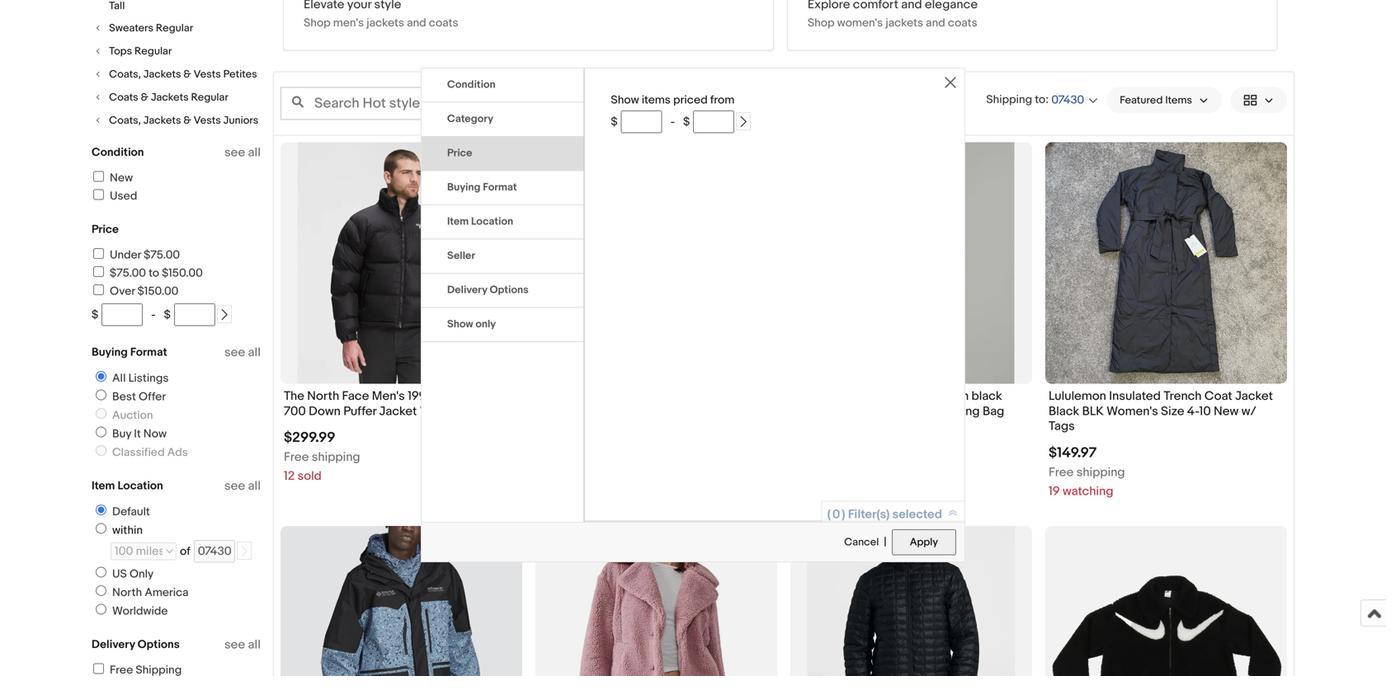 Task type: describe. For each thing, give the bounding box(es) containing it.
submit price range image
[[738, 116, 749, 128]]

buy it now
[[112, 427, 167, 441]]

coats for shop women's jackets and coats
[[948, 16, 978, 30]]

Maximum Value text field
[[174, 304, 215, 326]]

seller
[[447, 250, 475, 262]]

all listings link
[[89, 371, 172, 386]]

1 horizontal spatial location
[[471, 215, 513, 228]]

jackets for men's
[[367, 16, 404, 30]]

$108.99
[[539, 430, 589, 447]]

lululemon for lululemon insulated trench coat jacket black blk women's size 4-10 new w/ tags
[[1049, 389, 1106, 404]]

Classified Ads radio
[[96, 446, 106, 456]]

free for $108.99
[[539, 450, 564, 465]]

only
[[130, 568, 154, 582]]

see for delivery options
[[224, 638, 245, 653]]

lululemon down for it all vest in black nwt size 6/ lululemon shopping bag image
[[808, 143, 1015, 384]]

under $75.00
[[110, 248, 180, 262]]

shop men's jackets and coats link
[[284, 0, 773, 50]]

0 horizontal spatial item location
[[92, 479, 163, 493]]

to
[[149, 267, 159, 281]]

all for new
[[248, 145, 261, 160]]

shop women's jackets and coats link
[[788, 0, 1277, 50]]

see all for buying format
[[224, 345, 261, 360]]

$ for maximum value text field
[[683, 115, 690, 129]]

$ for maximum value text box
[[164, 308, 171, 322]]

0 horizontal spatial options
[[138, 638, 180, 652]]

- for maximum value text field
[[671, 115, 675, 129]]

classified ads
[[112, 446, 188, 460]]

black inside the north face men's 1996 retro nuptse 700 down puffer jacket white black nwt
[[455, 404, 486, 419]]

6/
[[850, 404, 863, 419]]

item inside tab list
[[447, 215, 469, 228]]

under
[[110, 248, 141, 262]]

Under $75.00 checkbox
[[93, 248, 104, 259]]

buying format inside tab list
[[447, 181, 517, 194]]

puffer
[[343, 404, 376, 419]]

jackets for women's
[[886, 16, 923, 30]]

684
[[668, 97, 689, 111]]

lululemon insulated trench coat jacket black blk women's size 4-10 new w/ tags image
[[1045, 143, 1287, 384]]

$299.99
[[284, 430, 335, 447]]

free for $299.99
[[284, 450, 309, 465]]

see all for item location
[[224, 479, 261, 494]]

show items priced from
[[611, 93, 735, 107]]

jacket inside the lululemon insulated trench coat jacket black blk women's size 4-10 new w/ tags
[[1235, 389, 1273, 404]]

Over $150.00 checkbox
[[93, 285, 104, 295]]

face
[[342, 389, 369, 404]]

and for shop women's jackets and coats
[[926, 16, 945, 30]]

0 horizontal spatial delivery options
[[92, 638, 180, 652]]

listings
[[128, 372, 169, 386]]

lululemon insulated trench coat jacket black blk women's size 4-10 new w/ tags link
[[1049, 389, 1284, 438]]

1 vertical spatial price
[[92, 223, 119, 237]]

0 horizontal spatial location
[[118, 479, 163, 493]]

tags
[[1049, 419, 1075, 434]]

the north face men's 1996 retro nuptse 700 down puffer jacket white black nwt
[[284, 389, 516, 419]]

and for shop men's jackets and coats
[[407, 16, 426, 30]]

- for maximum value text box
[[151, 308, 156, 322]]

see for item location
[[224, 479, 245, 494]]

under $75.00 link
[[91, 248, 180, 262]]

US Only radio
[[96, 567, 106, 578]]

white
[[420, 404, 452, 419]]

shipping for $108.99
[[567, 450, 615, 465]]

blk
[[1082, 404, 1104, 419]]

only
[[476, 318, 496, 331]]

delivery options inside tab list
[[447, 284, 529, 297]]

Shop women's jackets and coats text field
[[788, 0, 1277, 50]]

detroit
[[657, 389, 696, 404]]

Apply submit
[[892, 530, 956, 556]]

see all button for buying format
[[224, 345, 261, 360]]

Maximum Value text field
[[693, 111, 735, 133]]

1 vertical spatial buying format
[[92, 346, 167, 360]]

classified ads link
[[89, 446, 191, 460]]

black
[[972, 389, 1002, 404]]

price inside tab list
[[447, 147, 472, 160]]

submit price range image
[[219, 309, 230, 321]]

down inside the north face men's 1996 retro nuptse 700 down puffer jacket white black nwt
[[309, 404, 341, 419]]

carhartt men's duck detroit winter jacket nwt 2020 image
[[569, 143, 744, 384]]

$75.00 to $150.00 link
[[91, 267, 203, 281]]

shop for shop women's jackets and coats
[[808, 16, 835, 30]]

the north face men's 1996 retro nuptse 700 down puffer jacket white black nwt link
[[284, 389, 519, 423]]

trench
[[1164, 389, 1202, 404]]

format inside tab list
[[483, 181, 517, 194]]

category
[[447, 113, 493, 125]]

2020
[[609, 404, 638, 419]]

men's inside the north face men's 1996 retro nuptse 700 down puffer jacket white black nwt
[[372, 389, 405, 404]]

cancel button
[[844, 529, 880, 557]]

Default radio
[[96, 505, 106, 516]]

show for show items priced from
[[611, 93, 639, 107]]

item location inside tab list
[[447, 215, 513, 228]]

buy it now link
[[89, 427, 170, 441]]

0 horizontal spatial buying
[[92, 346, 128, 360]]

retro
[[435, 389, 466, 404]]

auction
[[112, 409, 153, 423]]

19
[[1049, 484, 1060, 499]]

north america link
[[89, 586, 192, 600]]

priced
[[673, 93, 708, 107]]

north america
[[112, 586, 189, 600]]

it
[[134, 427, 141, 441]]

0 horizontal spatial format
[[130, 346, 167, 360]]

see all for delivery options
[[224, 638, 261, 653]]

within radio
[[96, 524, 106, 534]]

buying inside tab list
[[447, 181, 481, 194]]

now
[[143, 427, 167, 441]]

700
[[284, 404, 306, 419]]

options inside tab list
[[490, 284, 529, 297]]

show only
[[447, 318, 496, 331]]

shop for shop men's jackets and coats
[[304, 16, 331, 30]]

4-
[[1187, 404, 1199, 419]]

nuptse
[[469, 389, 510, 404]]

us only
[[112, 568, 154, 582]]

best offer
[[112, 390, 166, 404]]

see for buying format
[[224, 345, 245, 360]]

0 vertical spatial $75.00
[[144, 248, 180, 262]]

Buy It Now radio
[[96, 427, 106, 438]]

america
[[145, 586, 189, 600]]

see all button for condition
[[224, 145, 261, 160]]

results
[[692, 97, 731, 111]]

Used checkbox
[[93, 189, 104, 200]]

auction link
[[89, 408, 156, 423]]

ads
[[167, 446, 188, 460]]

worldwide
[[112, 605, 168, 619]]

over
[[110, 285, 135, 299]]

All Listings radio
[[96, 371, 106, 382]]

145
[[539, 469, 558, 484]]

coat
[[1205, 389, 1233, 404]]

1 vertical spatial $150.00
[[138, 285, 179, 299]]

1 vertical spatial delivery
[[92, 638, 135, 652]]

over $150.00 link
[[91, 285, 179, 299]]

carhartt men's duck detroit winter jacket nwt 2020
[[539, 389, 735, 419]]

used link
[[91, 189, 137, 203]]

buy
[[112, 427, 131, 441]]

women's
[[837, 16, 883, 30]]

worldwide link
[[89, 604, 171, 619]]

default
[[112, 505, 150, 519]]

$149.97
[[1049, 445, 1097, 462]]

minimum value text field for maximum value text box
[[102, 304, 143, 326]]

items
[[642, 93, 671, 107]]

10
[[1199, 404, 1211, 419]]

lululemon down for it all vest in black nwt size 6/ lululemon shopping bag
[[794, 389, 1005, 419]]

the
[[284, 389, 304, 404]]

show for show only
[[447, 318, 473, 331]]



Task type: vqa. For each thing, say whether or not it's contained in the screenshot.


Task type: locate. For each thing, give the bounding box(es) containing it.
1 horizontal spatial delivery options
[[447, 284, 529, 297]]

duck
[[625, 389, 654, 404]]

watching
[[1063, 484, 1114, 499]]

format up listings
[[130, 346, 167, 360]]

minimum value text field down the over
[[102, 304, 143, 326]]

shipping up watching
[[1077, 465, 1125, 480]]

and inside text box
[[407, 16, 426, 30]]

buying format up all listings link
[[92, 346, 167, 360]]

Best Offer radio
[[96, 390, 106, 401]]

4 see from the top
[[224, 638, 245, 653]]

1 nwt from the left
[[489, 404, 516, 419]]

$
[[611, 115, 618, 129], [683, 115, 690, 129], [92, 308, 98, 322], [164, 308, 171, 322]]

coats
[[429, 16, 458, 30], [948, 16, 978, 30]]

1 vertical spatial options
[[138, 638, 180, 652]]

jacket down '1996'
[[379, 404, 417, 419]]

1 horizontal spatial north
[[307, 389, 339, 404]]

$149.97 free shipping 19 watching
[[1049, 445, 1125, 499]]

0 horizontal spatial minimum value text field
[[102, 304, 143, 326]]

lululemon down for
[[865, 404, 923, 419]]

delivery options down worldwide
[[92, 638, 180, 652]]

lululemon for lululemon down for it all vest in black nwt size 6/ lululemon shopping bag
[[794, 389, 852, 404]]

lululemon insulated trench coat jacket black blk women's size 4-10 new w/ tags
[[1049, 389, 1273, 434]]

1 vertical spatial delivery options
[[92, 638, 180, 652]]

north inside the north face men's 1996 retro nuptse 700 down puffer jacket white black nwt
[[307, 389, 339, 404]]

see all button
[[224, 145, 261, 160], [224, 345, 261, 360], [224, 479, 261, 494], [224, 638, 261, 653]]

0 vertical spatial $150.00
[[162, 267, 203, 281]]

item
[[447, 215, 469, 228], [92, 479, 115, 493]]

2 black from the left
[[1049, 404, 1080, 419]]

0 horizontal spatial price
[[92, 223, 119, 237]]

3 see all from the top
[[224, 479, 261, 494]]

1 black from the left
[[455, 404, 486, 419]]

close image
[[945, 77, 956, 88]]

format down category
[[483, 181, 517, 194]]

new
[[110, 171, 133, 185], [1214, 404, 1239, 419]]

men's left '1996'
[[372, 389, 405, 404]]

coats inside text box
[[429, 16, 458, 30]]

shipping down $299.99 on the bottom
[[312, 450, 360, 465]]

1 sold from the left
[[298, 469, 322, 484]]

1996
[[408, 389, 433, 404]]

0 horizontal spatial item
[[92, 479, 115, 493]]

0 horizontal spatial condition
[[92, 146, 144, 160]]

nwt down nuptse
[[489, 404, 516, 419]]

1 vertical spatial new
[[1214, 404, 1239, 419]]

down inside lululemon down for it all vest in black nwt size 6/ lululemon shopping bag
[[854, 389, 886, 404]]

0 horizontal spatial down
[[309, 404, 341, 419]]

coats for shop men's jackets and coats
[[429, 16, 458, 30]]

tab list
[[422, 68, 584, 342]]

Worldwide radio
[[96, 604, 106, 615]]

new inside the lululemon insulated trench coat jacket black blk women's size 4-10 new w/ tags
[[1214, 404, 1239, 419]]

shopping
[[926, 404, 980, 419]]

0 vertical spatial new
[[110, 171, 133, 185]]

0 vertical spatial north
[[307, 389, 339, 404]]

size inside lululemon down for it all vest in black nwt size 6/ lululemon shopping bag
[[823, 404, 847, 419]]

new link
[[91, 171, 133, 185]]

0 horizontal spatial nwt
[[489, 404, 516, 419]]

0 vertical spatial options
[[490, 284, 529, 297]]

black
[[455, 404, 486, 419], [1049, 404, 1080, 419]]

$75.00 up $75.00 to $150.00
[[144, 248, 180, 262]]

and right men's
[[407, 16, 426, 30]]

vest
[[932, 389, 956, 404]]

1 shop from the left
[[304, 16, 331, 30]]

Minimum Value text field
[[621, 111, 662, 133], [102, 304, 143, 326]]

nwt left 2020
[[579, 404, 606, 419]]

tab list containing condition
[[422, 68, 584, 342]]

jacket
[[1235, 389, 1273, 404], [379, 404, 417, 419], [539, 404, 577, 419]]

all
[[248, 145, 261, 160], [248, 345, 261, 360], [917, 389, 930, 404], [248, 479, 261, 494], [248, 638, 261, 653]]

nwt inside the north face men's 1996 retro nuptse 700 down puffer jacket white black nwt
[[489, 404, 516, 419]]

free people womens joplin faux fur warm teddy coat outerwear bhfo 3310 image
[[536, 526, 777, 677]]

location up seller
[[471, 215, 513, 228]]

sold inside $299.99 free shipping 12 sold
[[298, 469, 322, 484]]

jackets inside shop women's jackets and coats text box
[[886, 16, 923, 30]]

jacket inside the north face men's 1996 retro nuptse 700 down puffer jacket white black nwt
[[379, 404, 417, 419]]

black down nuptse
[[455, 404, 486, 419]]

1 horizontal spatial condition
[[447, 78, 496, 91]]

and inside text box
[[926, 16, 945, 30]]

shipping down '$108.99'
[[567, 450, 615, 465]]

sold for $299.99
[[298, 469, 322, 484]]

1 horizontal spatial shipping
[[567, 450, 615, 465]]

$ for maximum value text box's minimum value text field
[[92, 308, 98, 322]]

adidas adventure winter allover print gore-tex jacket image
[[281, 526, 522, 677]]

shop left women's
[[808, 16, 835, 30]]

1 vertical spatial minimum value text field
[[102, 304, 143, 326]]

1 horizontal spatial coats
[[948, 16, 978, 30]]

$ down over $150.00 option
[[92, 308, 98, 322]]

nwot nike sherpa fleece black white big swoosh womens full zip coat jacket xl image
[[1045, 570, 1287, 677]]

best
[[112, 390, 136, 404]]

buying format down category
[[447, 181, 517, 194]]

free up 12
[[284, 450, 309, 465]]

shipping inside $299.99 free shipping 12 sold
[[312, 450, 360, 465]]

all inside lululemon down for it all vest in black nwt size 6/ lululemon shopping bag
[[917, 389, 930, 404]]

item location up default
[[92, 479, 163, 493]]

see all for condition
[[224, 145, 261, 160]]

0 vertical spatial show
[[611, 93, 639, 107]]

0 horizontal spatial lululemon
[[794, 389, 852, 404]]

1 horizontal spatial item
[[447, 215, 469, 228]]

offer
[[139, 390, 166, 404]]

1 horizontal spatial new
[[1214, 404, 1239, 419]]

0 horizontal spatial free
[[284, 450, 309, 465]]

2 horizontal spatial nwt
[[794, 404, 821, 419]]

3 see from the top
[[224, 479, 245, 494]]

sold right 12
[[298, 469, 322, 484]]

new up used
[[110, 171, 133, 185]]

price up under $75.00 option
[[92, 223, 119, 237]]

$ down show items priced from
[[611, 115, 618, 129]]

shop inside text box
[[304, 16, 331, 30]]

07430 text field
[[194, 540, 235, 563]]

0 vertical spatial -
[[671, 115, 675, 129]]

delivery inside tab list
[[447, 284, 487, 297]]

0 horizontal spatial shop
[[304, 16, 331, 30]]

for
[[889, 389, 904, 404]]

0 vertical spatial minimum value text field
[[621, 111, 662, 133]]

0 horizontal spatial jacket
[[379, 404, 417, 419]]

item location
[[447, 215, 513, 228], [92, 479, 163, 493]]

0 vertical spatial condition
[[447, 78, 496, 91]]

buying
[[447, 181, 481, 194], [92, 346, 128, 360]]

within
[[112, 524, 143, 538]]

1 horizontal spatial black
[[1049, 404, 1080, 419]]

lululemon up 6/
[[794, 389, 852, 404]]

Auction radio
[[96, 408, 106, 419]]

all for all listings
[[248, 345, 261, 360]]

sold inside $108.99 free shipping 145 sold
[[561, 469, 585, 484]]

1 vertical spatial -
[[151, 308, 156, 322]]

all listings
[[112, 372, 169, 386]]

black up tags
[[1049, 404, 1080, 419]]

free for $149.97
[[1049, 465, 1074, 480]]

the north face men's 1996 retro nuptse 700 down puffer jacket white black nwt image
[[297, 143, 505, 384]]

black inside the lululemon insulated trench coat jacket black blk women's size 4-10 new w/ tags
[[1049, 404, 1080, 419]]

1 horizontal spatial format
[[483, 181, 517, 194]]

2 coats from the left
[[948, 16, 978, 30]]

sold right 145
[[561, 469, 585, 484]]

$108.99 free shipping 145 sold
[[539, 430, 615, 484]]

2 jackets from the left
[[886, 16, 923, 30]]

see all
[[224, 145, 261, 160], [224, 345, 261, 360], [224, 479, 261, 494], [224, 638, 261, 653]]

0 horizontal spatial size
[[823, 404, 847, 419]]

0 horizontal spatial sold
[[298, 469, 322, 484]]

0 horizontal spatial north
[[112, 586, 142, 600]]

delivery up the show only
[[447, 284, 487, 297]]

2 horizontal spatial lululemon
[[1049, 389, 1106, 404]]

jackets
[[367, 16, 404, 30], [886, 16, 923, 30]]

free inside "$149.97 free shipping 19 watching"
[[1049, 465, 1074, 480]]

nwt inside carhartt men's duck detroit winter jacket nwt 2020
[[579, 404, 606, 419]]

lululemon inside the lululemon insulated trench coat jacket black blk women's size 4-10 new w/ tags
[[1049, 389, 1106, 404]]

see all button for delivery options
[[224, 638, 261, 653]]

0 horizontal spatial men's
[[372, 389, 405, 404]]

2 shop from the left
[[808, 16, 835, 30]]

2 see all from the top
[[224, 345, 261, 360]]

format
[[483, 181, 517, 194], [130, 346, 167, 360]]

women's
[[1107, 404, 1158, 419]]

2 nwt from the left
[[579, 404, 606, 419]]

- down the 684
[[671, 115, 675, 129]]

1 horizontal spatial options
[[490, 284, 529, 297]]

2 size from the left
[[1161, 404, 1185, 419]]

shop left men's
[[304, 16, 331, 30]]

0 vertical spatial item
[[447, 215, 469, 228]]

shop inside text box
[[808, 16, 835, 30]]

1 horizontal spatial down
[[854, 389, 886, 404]]

0 vertical spatial format
[[483, 181, 517, 194]]

lululemon down for it all vest in black nwt size 6/ lululemon shopping bag link
[[794, 389, 1029, 423]]

price down category
[[447, 147, 472, 160]]

new down coat
[[1214, 404, 1239, 419]]

minimum value text field down items
[[621, 111, 662, 133]]

in
[[959, 389, 969, 404]]

1 horizontal spatial price
[[447, 147, 472, 160]]

4 see all button from the top
[[224, 638, 261, 653]]

down
[[854, 389, 886, 404], [309, 404, 341, 419]]

0 horizontal spatial buying format
[[92, 346, 167, 360]]

0 horizontal spatial and
[[407, 16, 426, 30]]

jacket up w/
[[1235, 389, 1273, 404]]

location up default
[[118, 479, 163, 493]]

$75.00
[[144, 248, 180, 262], [110, 267, 146, 281]]

2 horizontal spatial free
[[1049, 465, 1074, 480]]

item up seller
[[447, 215, 469, 228]]

us
[[112, 568, 127, 582]]

show left items
[[611, 93, 639, 107]]

size down trench
[[1161, 404, 1185, 419]]

size inside the lululemon insulated trench coat jacket black blk women's size 4-10 new w/ tags
[[1161, 404, 1185, 419]]

1 horizontal spatial minimum value text field
[[621, 111, 662, 133]]

free inside $108.99 free shipping 145 sold
[[539, 450, 564, 465]]

1 and from the left
[[407, 16, 426, 30]]

$ down the 684
[[683, 115, 690, 129]]

3 see all button from the top
[[224, 479, 261, 494]]

bag
[[983, 404, 1005, 419]]

1 horizontal spatial show
[[611, 93, 639, 107]]

1 coats from the left
[[429, 16, 458, 30]]

carhartt men's duck detroit winter jacket nwt 2020 link
[[539, 389, 774, 423]]

shipping for $299.99
[[312, 450, 360, 465]]

free up 19
[[1049, 465, 1074, 480]]

it
[[907, 389, 914, 404]]

1 vertical spatial location
[[118, 479, 163, 493]]

over $150.00
[[110, 285, 179, 299]]

show left only
[[447, 318, 473, 331]]

1 vertical spatial buying
[[92, 346, 128, 360]]

shop women's jackets and coats
[[808, 16, 978, 30]]

0 horizontal spatial new
[[110, 171, 133, 185]]

used
[[110, 189, 137, 203]]

lululemon up blk on the bottom of the page
[[1049, 389, 1106, 404]]

men's inside carhartt men's duck detroit winter jacket nwt 2020
[[589, 389, 622, 404]]

0 vertical spatial item location
[[447, 215, 513, 228]]

New checkbox
[[93, 171, 104, 182]]

684 results
[[668, 97, 731, 111]]

0 horizontal spatial show
[[447, 318, 473, 331]]

delivery options up only
[[447, 284, 529, 297]]

free up 145
[[539, 450, 564, 465]]

2 men's from the left
[[589, 389, 622, 404]]

North America radio
[[96, 586, 106, 597]]

nwt inside lululemon down for it all vest in black nwt size 6/ lululemon shopping bag
[[794, 404, 821, 419]]

1 horizontal spatial nwt
[[579, 404, 606, 419]]

north right the the
[[307, 389, 339, 404]]

jacket down 'carhartt'
[[539, 404, 577, 419]]

2 and from the left
[[926, 16, 945, 30]]

shop men's jackets and coats
[[304, 16, 458, 30]]

jackets right women's
[[886, 16, 923, 30]]

1 see from the top
[[224, 145, 245, 160]]

and
[[407, 16, 426, 30], [926, 16, 945, 30]]

0 horizontal spatial black
[[455, 404, 486, 419]]

2 horizontal spatial jacket
[[1235, 389, 1273, 404]]

cancel
[[844, 536, 879, 549]]

1 horizontal spatial size
[[1161, 404, 1185, 419]]

us only link
[[89, 567, 157, 582]]

0 horizontal spatial shipping
[[312, 450, 360, 465]]

0 vertical spatial price
[[447, 147, 472, 160]]

1 horizontal spatial item location
[[447, 215, 513, 228]]

1 vertical spatial show
[[447, 318, 473, 331]]

delivery up free shipping option
[[92, 638, 135, 652]]

nwt
[[489, 404, 516, 419], [579, 404, 606, 419], [794, 404, 821, 419]]

down up 6/
[[854, 389, 886, 404]]

$150.00 down $75.00 to $150.00
[[138, 285, 179, 299]]

3 nwt from the left
[[794, 404, 821, 419]]

options down worldwide
[[138, 638, 180, 652]]

1 vertical spatial $75.00
[[110, 267, 146, 281]]

1 horizontal spatial shop
[[808, 16, 835, 30]]

jackets inside the shop men's jackets and coats text box
[[367, 16, 404, 30]]

$ left maximum value text box
[[164, 308, 171, 322]]

2 sold from the left
[[561, 469, 585, 484]]

buying up the all listings option
[[92, 346, 128, 360]]

$75.00 to $150.00
[[110, 267, 203, 281]]

buying format
[[447, 181, 517, 194], [92, 346, 167, 360]]

best offer link
[[89, 390, 169, 404]]

shipping for $149.97
[[1077, 465, 1125, 480]]

1 horizontal spatial jackets
[[886, 16, 923, 30]]

2 horizontal spatial shipping
[[1077, 465, 1125, 480]]

condition up category
[[447, 78, 496, 91]]

go image
[[238, 546, 250, 558]]

- down over $150.00
[[151, 308, 156, 322]]

north
[[307, 389, 339, 404], [112, 586, 142, 600]]

see all button for item location
[[224, 479, 261, 494]]

all for default
[[248, 479, 261, 494]]

Free Shipping checkbox
[[93, 664, 104, 675]]

1 horizontal spatial jacket
[[539, 404, 577, 419]]

1 vertical spatial format
[[130, 346, 167, 360]]

1 vertical spatial item location
[[92, 479, 163, 493]]

new mens the north face black eco thermoball full zip jacket coat puffer matte image
[[791, 526, 1032, 677]]

sold
[[298, 469, 322, 484], [561, 469, 585, 484]]

1 horizontal spatial sold
[[561, 469, 585, 484]]

1 jackets from the left
[[367, 16, 404, 30]]

$150.00 right to
[[162, 267, 203, 281]]

2 see from the top
[[224, 345, 245, 360]]

options
[[490, 284, 529, 297], [138, 638, 180, 652]]

classified
[[112, 446, 165, 460]]

1 vertical spatial item
[[92, 479, 115, 493]]

default link
[[89, 505, 153, 519]]

2 see all button from the top
[[224, 345, 261, 360]]

0 vertical spatial buying
[[447, 181, 481, 194]]

see for condition
[[224, 145, 245, 160]]

coats inside text box
[[948, 16, 978, 30]]

size left 6/
[[823, 404, 847, 419]]

and up close image
[[926, 16, 945, 30]]

1 horizontal spatial free
[[539, 450, 564, 465]]

1 horizontal spatial delivery
[[447, 284, 487, 297]]

down right 700
[[309, 404, 341, 419]]

jackets right men's
[[367, 16, 404, 30]]

$75.00 to $150.00 checkbox
[[93, 267, 104, 277]]

0 vertical spatial location
[[471, 215, 513, 228]]

shipping inside "$149.97 free shipping 19 watching"
[[1077, 465, 1125, 480]]

buying up seller
[[447, 181, 481, 194]]

0 vertical spatial delivery options
[[447, 284, 529, 297]]

winter
[[699, 389, 735, 404]]

size
[[823, 404, 847, 419], [1161, 404, 1185, 419]]

sold for $108.99
[[561, 469, 585, 484]]

1 men's from the left
[[372, 389, 405, 404]]

condition inside tab list
[[447, 78, 496, 91]]

0 vertical spatial delivery
[[447, 284, 487, 297]]

nwt left 6/
[[794, 404, 821, 419]]

free inside $299.99 free shipping 12 sold
[[284, 450, 309, 465]]

$150.00
[[162, 267, 203, 281], [138, 285, 179, 299]]

4 see all from the top
[[224, 638, 261, 653]]

1 size from the left
[[823, 404, 847, 419]]

item location up seller
[[447, 215, 513, 228]]

0 horizontal spatial jackets
[[367, 16, 404, 30]]

1 horizontal spatial and
[[926, 16, 945, 30]]

shipping inside $108.99 free shipping 145 sold
[[567, 450, 615, 465]]

Shop men's jackets and coats text field
[[284, 0, 773, 50]]

1 horizontal spatial buying format
[[447, 181, 517, 194]]

men's
[[333, 16, 364, 30]]

$299.99 free shipping 12 sold
[[284, 430, 360, 484]]

w/
[[1242, 404, 1257, 419]]

north up worldwide link
[[112, 586, 142, 600]]

1 horizontal spatial buying
[[447, 181, 481, 194]]

item up default option
[[92, 479, 115, 493]]

jacket inside carhartt men's duck detroit winter jacket nwt 2020
[[539, 404, 577, 419]]

0 horizontal spatial -
[[151, 308, 156, 322]]

1 horizontal spatial lululemon
[[865, 404, 923, 419]]

$75.00 down the under
[[110, 267, 146, 281]]

see
[[224, 145, 245, 160], [224, 345, 245, 360], [224, 479, 245, 494], [224, 638, 245, 653]]

men's up 2020
[[589, 389, 622, 404]]

options up only
[[490, 284, 529, 297]]

0 vertical spatial buying format
[[447, 181, 517, 194]]

price
[[447, 147, 472, 160], [92, 223, 119, 237]]

1 horizontal spatial -
[[671, 115, 675, 129]]

1 horizontal spatial men's
[[589, 389, 622, 404]]

$ for minimum value text field for maximum value text field
[[611, 115, 618, 129]]

condition up new link
[[92, 146, 144, 160]]

insulated
[[1109, 389, 1161, 404]]

12
[[284, 469, 295, 484]]

minimum value text field for maximum value text field
[[621, 111, 662, 133]]

0 horizontal spatial delivery
[[92, 638, 135, 652]]

1 see all from the top
[[224, 145, 261, 160]]

1 vertical spatial condition
[[92, 146, 144, 160]]

1 see all button from the top
[[224, 145, 261, 160]]

condition
[[447, 78, 496, 91], [92, 146, 144, 160]]

1 vertical spatial north
[[112, 586, 142, 600]]

0 horizontal spatial coats
[[429, 16, 458, 30]]

lululemon
[[794, 389, 852, 404], [1049, 389, 1106, 404], [865, 404, 923, 419]]



